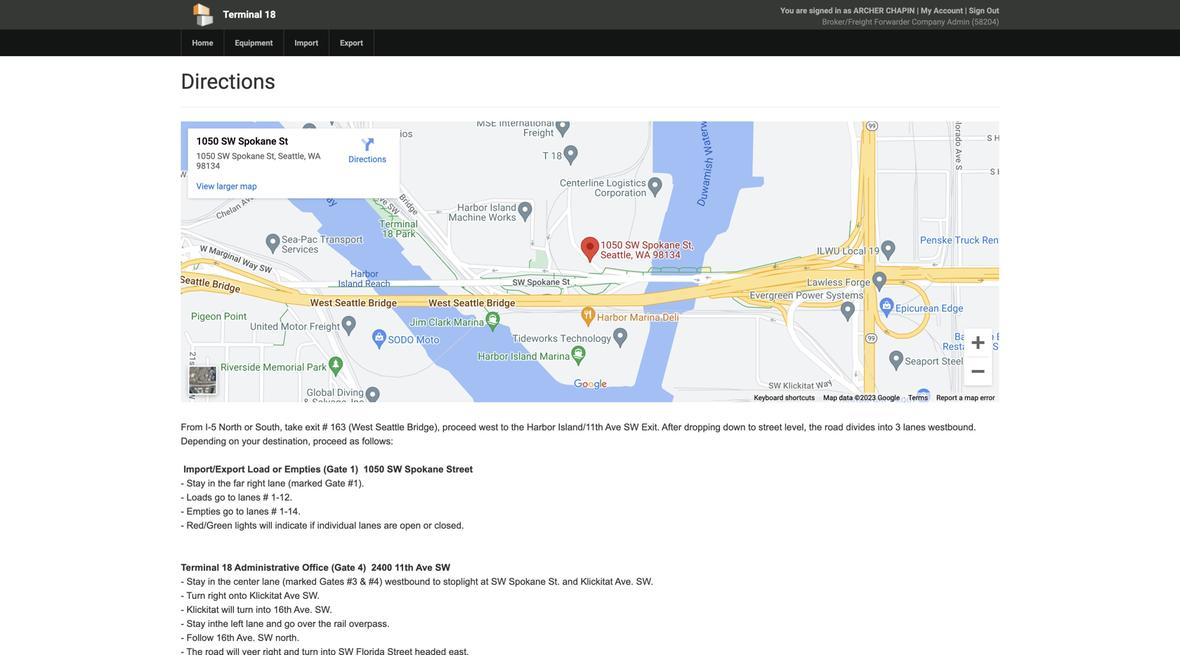 Task type: locate. For each thing, give the bounding box(es) containing it.
or right load
[[273, 465, 282, 475]]

(marked up 12.
[[288, 479, 323, 489]]

lanes down far
[[238, 493, 261, 503]]

0 horizontal spatial are
[[384, 521, 398, 531]]

klickitat down 'turn'
[[187, 605, 219, 616]]

-
[[181, 479, 184, 489], [181, 493, 184, 503], [181, 507, 184, 517], [181, 521, 184, 531], [181, 577, 184, 588], [181, 591, 184, 602], [181, 605, 184, 616], [181, 619, 184, 630], [181, 633, 184, 644]]

1 vertical spatial right
[[208, 591, 226, 602]]

gate
[[325, 479, 346, 489]]

or right open
[[424, 521, 432, 531]]

terminal up equipment link at the top of the page
[[223, 9, 262, 20]]

stay
[[187, 479, 205, 489], [187, 577, 205, 588], [187, 619, 205, 630]]

out
[[987, 6, 1000, 15]]

1 horizontal spatial spokane
[[509, 577, 546, 588]]

18 up onto
[[222, 563, 232, 574]]

turn
[[187, 591, 205, 602]]

1 horizontal spatial klickitat
[[250, 591, 282, 602]]

# right exit
[[323, 422, 328, 433]]

0 vertical spatial (marked
[[288, 479, 323, 489]]

sign out link
[[970, 6, 1000, 15]]

proceed left west on the left of page
[[443, 422, 477, 433]]

spokane
[[405, 465, 444, 475], [509, 577, 546, 588]]

#1).
[[348, 479, 364, 489]]

from
[[181, 422, 203, 433]]

the left road
[[810, 422, 823, 433]]

terminal inside terminal 18 administrative office (gate 4)  2400 11th ave sw - stay in the center lane (marked gates #3 & #4) westbound to stoplight at sw spokane st. and klickitat ave. sw. - turn right onto klickitat ave sw. - klickitat will turn into 16th ave. sw. - stay inthe left lane and go over the rail overpass. - follow 16th ave. sw north.
[[181, 563, 219, 574]]

1 vertical spatial 1-
[[279, 507, 288, 517]]

# left 12.
[[263, 493, 269, 503]]

terminal 18 administrative office (gate 4)  2400 11th ave sw - stay in the center lane (marked gates #3 & #4) westbound to stoplight at sw spokane st. and klickitat ave. sw. - turn right onto klickitat ave sw. - klickitat will turn into 16th ave. sw. - stay inthe left lane and go over the rail overpass. - follow 16th ave. sw north.
[[181, 563, 654, 644]]

ave. up over
[[294, 605, 313, 616]]

if
[[310, 521, 315, 531]]

1 vertical spatial will
[[222, 605, 235, 616]]

1 vertical spatial as
[[350, 436, 360, 447]]

1 vertical spatial are
[[384, 521, 398, 531]]

1 horizontal spatial empties
[[285, 465, 321, 475]]

0 horizontal spatial |
[[917, 6, 919, 15]]

lane down turn
[[246, 619, 264, 630]]

2 vertical spatial #
[[272, 507, 277, 517]]

(gate up gate
[[324, 465, 348, 475]]

will
[[260, 521, 273, 531], [222, 605, 235, 616]]

#
[[323, 422, 328, 433], [263, 493, 269, 503], [272, 507, 277, 517]]

|
[[917, 6, 919, 15], [966, 6, 968, 15]]

(marked inside terminal 18 administrative office (gate 4)  2400 11th ave sw - stay in the center lane (marked gates #3 & #4) westbound to stoplight at sw spokane st. and klickitat ave. sw. - turn right onto klickitat ave sw. - klickitat will turn into 16th ave. sw. - stay inthe left lane and go over the rail overpass. - follow 16th ave. sw north.
[[283, 577, 317, 588]]

11th
[[395, 563, 414, 574]]

lane down administrative
[[262, 577, 280, 588]]

2 horizontal spatial #
[[323, 422, 328, 433]]

administrative
[[235, 563, 300, 574]]

proceed
[[443, 422, 477, 433], [313, 436, 347, 447]]

as up broker/freight
[[844, 6, 852, 15]]

1 vertical spatial 16th
[[216, 633, 235, 644]]

16th
[[274, 605, 292, 616], [216, 633, 235, 644]]

the inside import/export load or empties (gate 1)  1050 sw spokane street - stay in the far right lane (marked gate #1). - loads go to lanes # 1-12. - empties go to lanes # 1-14. - red/green lights will indicate if individual lanes are open or closed.
[[218, 479, 231, 489]]

in down import/export
[[208, 479, 215, 489]]

the up onto
[[218, 577, 231, 588]]

0 vertical spatial in
[[835, 6, 842, 15]]

(gate up #3
[[331, 563, 355, 574]]

0 horizontal spatial proceed
[[313, 436, 347, 447]]

the
[[511, 422, 525, 433], [810, 422, 823, 433], [218, 479, 231, 489], [218, 577, 231, 588], [318, 619, 332, 630]]

go up red/green
[[223, 507, 234, 517]]

0 vertical spatial 18
[[265, 9, 276, 20]]

into inside terminal 18 administrative office (gate 4)  2400 11th ave sw - stay in the center lane (marked gates #3 & #4) westbound to stoplight at sw spokane st. and klickitat ave. sw. - turn right onto klickitat ave sw. - klickitat will turn into 16th ave. sw. - stay inthe left lane and go over the rail overpass. - follow 16th ave. sw north.
[[256, 605, 271, 616]]

terminal 18 link
[[181, 0, 510, 30]]

2 horizontal spatial ave
[[606, 422, 622, 433]]

as down (west
[[350, 436, 360, 447]]

0 vertical spatial ave
[[606, 422, 622, 433]]

8 - from the top
[[181, 619, 184, 630]]

2 horizontal spatial or
[[424, 521, 432, 531]]

1 horizontal spatial ave.
[[294, 605, 313, 616]]

into left 3
[[878, 422, 893, 433]]

1 horizontal spatial are
[[796, 6, 808, 15]]

inthe
[[208, 619, 228, 630]]

to left stoplight
[[433, 577, 441, 588]]

0 vertical spatial terminal
[[223, 9, 262, 20]]

or up the your
[[245, 422, 253, 433]]

1 horizontal spatial right
[[247, 479, 265, 489]]

0 vertical spatial or
[[245, 422, 253, 433]]

spokane left 'st.'
[[509, 577, 546, 588]]

0 vertical spatial will
[[260, 521, 273, 531]]

ave inside the from i-5 north or south, take exit # 163 (west seattle bridge), proceed west to the harbor island/11th ave sw exit. after dropping down to street level, the road divides into 3 lanes westbound. depending on your destination, proceed as follows:
[[606, 422, 622, 433]]

lane up 12.
[[268, 479, 286, 489]]

0 vertical spatial ave.
[[615, 577, 634, 588]]

6 - from the top
[[181, 591, 184, 602]]

18 up equipment at top left
[[265, 9, 276, 20]]

in inside import/export load or empties (gate 1)  1050 sw spokane street - stay in the far right lane (marked gate #1). - loads go to lanes # 1-12. - empties go to lanes # 1-14. - red/green lights will indicate if individual lanes are open or closed.
[[208, 479, 215, 489]]

in for terminal 18 administrative office (gate 4)  2400 11th ave sw - stay in the center lane (marked gates #3 & #4) westbound to stoplight at sw spokane st. and klickitat ave. sw. - turn right onto klickitat ave sw. - klickitat will turn into 16th ave. sw. - stay inthe left lane and go over the rail overpass. - follow 16th ave. sw north.
[[208, 577, 215, 588]]

18 inside terminal 18 administrative office (gate 4)  2400 11th ave sw - stay in the center lane (marked gates #3 & #4) westbound to stoplight at sw spokane st. and klickitat ave. sw. - turn right onto klickitat ave sw. - klickitat will turn into 16th ave. sw. - stay inthe left lane and go over the rail overpass. - follow 16th ave. sw north.
[[222, 563, 232, 574]]

stay for terminal
[[187, 577, 205, 588]]

follow
[[187, 633, 214, 644]]

are right the you
[[796, 6, 808, 15]]

in
[[835, 6, 842, 15], [208, 479, 215, 489], [208, 577, 215, 588]]

right inside terminal 18 administrative office (gate 4)  2400 11th ave sw - stay in the center lane (marked gates #3 & #4) westbound to stoplight at sw spokane st. and klickitat ave. sw. - turn right onto klickitat ave sw. - klickitat will turn into 16th ave. sw. - stay inthe left lane and go over the rail overpass. - follow 16th ave. sw north.
[[208, 591, 226, 602]]

and up north.
[[266, 619, 282, 630]]

16th down inthe
[[216, 633, 235, 644]]

0 vertical spatial empties
[[285, 465, 321, 475]]

1 horizontal spatial and
[[563, 577, 578, 588]]

2 vertical spatial go
[[285, 619, 295, 630]]

into right turn
[[256, 605, 271, 616]]

0 horizontal spatial spokane
[[405, 465, 444, 475]]

sw left exit.
[[624, 422, 639, 433]]

go up north.
[[285, 619, 295, 630]]

1 vertical spatial spokane
[[509, 577, 546, 588]]

1 vertical spatial empties
[[187, 507, 221, 517]]

export link
[[329, 30, 374, 56]]

(gate
[[324, 465, 348, 475], [331, 563, 355, 574]]

0 vertical spatial proceed
[[443, 422, 477, 433]]

0 horizontal spatial or
[[245, 422, 253, 433]]

sw right 1050
[[387, 465, 402, 475]]

empties down "destination,"
[[285, 465, 321, 475]]

0 horizontal spatial ave.
[[237, 633, 255, 644]]

1 vertical spatial in
[[208, 479, 215, 489]]

broker/freight
[[823, 17, 873, 26]]

terminal for terminal 18
[[223, 9, 262, 20]]

or inside the from i-5 north or south, take exit # 163 (west seattle bridge), proceed west to the harbor island/11th ave sw exit. after dropping down to street level, the road divides into 3 lanes westbound. depending on your destination, proceed as follows:
[[245, 422, 253, 433]]

st.
[[549, 577, 560, 588]]

# inside the from i-5 north or south, take exit # 163 (west seattle bridge), proceed west to the harbor island/11th ave sw exit. after dropping down to street level, the road divides into 3 lanes westbound. depending on your destination, proceed as follows:
[[323, 422, 328, 433]]

down
[[724, 422, 746, 433]]

1 horizontal spatial terminal
[[223, 9, 262, 20]]

0 horizontal spatial ave
[[284, 591, 300, 602]]

stay inside import/export load or empties (gate 1)  1050 sw spokane street - stay in the far right lane (marked gate #1). - loads go to lanes # 1-12. - empties go to lanes # 1-14. - red/green lights will indicate if individual lanes are open or closed.
[[187, 479, 205, 489]]

after
[[662, 422, 682, 433]]

0 vertical spatial as
[[844, 6, 852, 15]]

terminal up 'turn'
[[181, 563, 219, 574]]

1- down 12.
[[279, 507, 288, 517]]

go right the loads
[[215, 493, 225, 503]]

0 horizontal spatial 18
[[222, 563, 232, 574]]

0 horizontal spatial right
[[208, 591, 226, 602]]

0 vertical spatial stay
[[187, 479, 205, 489]]

office
[[302, 563, 329, 574]]

and
[[563, 577, 578, 588], [266, 619, 282, 630]]

1 vertical spatial klickitat
[[250, 591, 282, 602]]

1- up indicate in the left bottom of the page
[[271, 493, 279, 503]]

divides
[[847, 422, 876, 433]]

in up broker/freight
[[835, 6, 842, 15]]

and right 'st.'
[[563, 577, 578, 588]]

empties down the loads
[[187, 507, 221, 517]]

as
[[844, 6, 852, 15], [350, 436, 360, 447]]

lanes right 3
[[904, 422, 926, 433]]

will up left
[[222, 605, 235, 616]]

import link
[[284, 30, 329, 56]]

klickitat down center
[[250, 591, 282, 602]]

0 vertical spatial 16th
[[274, 605, 292, 616]]

stay up the follow
[[187, 619, 205, 630]]

will right lights
[[260, 521, 273, 531]]

0 horizontal spatial will
[[222, 605, 235, 616]]

stay up the loads
[[187, 479, 205, 489]]

0 horizontal spatial #
[[263, 493, 269, 503]]

terminal inside terminal 18 link
[[223, 9, 262, 20]]

1 vertical spatial (marked
[[283, 577, 317, 588]]

ave. down left
[[237, 633, 255, 644]]

1 horizontal spatial as
[[844, 6, 852, 15]]

2 vertical spatial stay
[[187, 619, 205, 630]]

1 vertical spatial (gate
[[331, 563, 355, 574]]

18
[[265, 9, 276, 20], [222, 563, 232, 574]]

the left rail
[[318, 619, 332, 630]]

| left my
[[917, 6, 919, 15]]

2 vertical spatial sw.
[[315, 605, 332, 616]]

spokane inside import/export load or empties (gate 1)  1050 sw spokane street - stay in the far right lane (marked gate #1). - loads go to lanes # 1-12. - empties go to lanes # 1-14. - red/green lights will indicate if individual lanes are open or closed.
[[405, 465, 444, 475]]

in for import/export load or empties (gate 1)  1050 sw spokane street - stay in the far right lane (marked gate #1). - loads go to lanes # 1-12. - empties go to lanes # 1-14. - red/green lights will indicate if individual lanes are open or closed.
[[208, 479, 215, 489]]

proceed down '163'
[[313, 436, 347, 447]]

klickitat
[[581, 577, 613, 588], [250, 591, 282, 602], [187, 605, 219, 616]]

2 stay from the top
[[187, 577, 205, 588]]

0 vertical spatial (gate
[[324, 465, 348, 475]]

1 horizontal spatial #
[[272, 507, 277, 517]]

ave right island/11th
[[606, 422, 622, 433]]

2 | from the left
[[966, 6, 968, 15]]

#3
[[347, 577, 358, 588]]

westbound
[[385, 577, 430, 588]]

stay up 'turn'
[[187, 577, 205, 588]]

in inside terminal 18 administrative office (gate 4)  2400 11th ave sw - stay in the center lane (marked gates #3 & #4) westbound to stoplight at sw spokane st. and klickitat ave. sw. - turn right onto klickitat ave sw. - klickitat will turn into 16th ave. sw. - stay inthe left lane and go over the rail overpass. - follow 16th ave. sw north.
[[208, 577, 215, 588]]

1 vertical spatial or
[[273, 465, 282, 475]]

1 vertical spatial ave.
[[294, 605, 313, 616]]

1 horizontal spatial |
[[966, 6, 968, 15]]

1 horizontal spatial ave
[[416, 563, 433, 574]]

1 vertical spatial terminal
[[181, 563, 219, 574]]

sw
[[624, 422, 639, 433], [387, 465, 402, 475], [435, 563, 451, 574], [491, 577, 506, 588], [258, 633, 273, 644]]

to right down in the bottom of the page
[[749, 422, 756, 433]]

0 vertical spatial lane
[[268, 479, 286, 489]]

0 vertical spatial #
[[323, 422, 328, 433]]

klickitat right 'st.'
[[581, 577, 613, 588]]

0 horizontal spatial into
[[256, 605, 271, 616]]

in left center
[[208, 577, 215, 588]]

1 vertical spatial into
[[256, 605, 271, 616]]

1 vertical spatial stay
[[187, 577, 205, 588]]

1 horizontal spatial will
[[260, 521, 273, 531]]

into
[[878, 422, 893, 433], [256, 605, 271, 616]]

are left open
[[384, 521, 398, 531]]

(58204)
[[972, 17, 1000, 26]]

to
[[501, 422, 509, 433], [749, 422, 756, 433], [228, 493, 236, 503], [236, 507, 244, 517], [433, 577, 441, 588]]

1 horizontal spatial into
[[878, 422, 893, 433]]

seattle
[[376, 422, 405, 433]]

take
[[285, 422, 303, 433]]

the left far
[[218, 479, 231, 489]]

ave up over
[[284, 591, 300, 602]]

3 stay from the top
[[187, 619, 205, 630]]

2 vertical spatial klickitat
[[187, 605, 219, 616]]

1 horizontal spatial 16th
[[274, 605, 292, 616]]

will inside import/export load or empties (gate 1)  1050 sw spokane street - stay in the far right lane (marked gate #1). - loads go to lanes # 1-12. - empties go to lanes # 1-14. - red/green lights will indicate if individual lanes are open or closed.
[[260, 521, 273, 531]]

# left 14.
[[272, 507, 277, 517]]

(marked
[[288, 479, 323, 489], [283, 577, 317, 588]]

road
[[825, 422, 844, 433]]

0 horizontal spatial terminal
[[181, 563, 219, 574]]

ave right 11th on the left
[[416, 563, 433, 574]]

home link
[[181, 30, 224, 56]]

2 vertical spatial ave.
[[237, 633, 255, 644]]

street
[[759, 422, 782, 433]]

2 vertical spatial in
[[208, 577, 215, 588]]

| left sign on the right top of the page
[[966, 6, 968, 15]]

right
[[247, 479, 265, 489], [208, 591, 226, 602]]

ave.
[[615, 577, 634, 588], [294, 605, 313, 616], [237, 633, 255, 644]]

right left onto
[[208, 591, 226, 602]]

0 vertical spatial into
[[878, 422, 893, 433]]

signed
[[810, 6, 833, 15]]

ave. right 'st.'
[[615, 577, 634, 588]]

to down far
[[228, 493, 236, 503]]

sw.
[[637, 577, 654, 588], [303, 591, 320, 602], [315, 605, 332, 616]]

are
[[796, 6, 808, 15], [384, 521, 398, 531]]

1 stay from the top
[[187, 479, 205, 489]]

lights
[[235, 521, 257, 531]]

lane
[[268, 479, 286, 489], [262, 577, 280, 588], [246, 619, 264, 630]]

1 vertical spatial 18
[[222, 563, 232, 574]]

0 horizontal spatial as
[[350, 436, 360, 447]]

(marked down office
[[283, 577, 317, 588]]

(gate inside terminal 18 administrative office (gate 4)  2400 11th ave sw - stay in the center lane (marked gates #3 & #4) westbound to stoplight at sw spokane st. and klickitat ave. sw. - turn right onto klickitat ave sw. - klickitat will turn into 16th ave. sw. - stay inthe left lane and go over the rail overpass. - follow 16th ave. sw north.
[[331, 563, 355, 574]]

1 horizontal spatial 18
[[265, 9, 276, 20]]

overpass.
[[349, 619, 390, 630]]

0 vertical spatial spokane
[[405, 465, 444, 475]]

spokane inside terminal 18 administrative office (gate 4)  2400 11th ave sw - stay in the center lane (marked gates #3 & #4) westbound to stoplight at sw spokane st. and klickitat ave. sw. - turn right onto klickitat ave sw. - klickitat will turn into 16th ave. sw. - stay inthe left lane and go over the rail overpass. - follow 16th ave. sw north.
[[509, 577, 546, 588]]

0 vertical spatial are
[[796, 6, 808, 15]]

16th up north.
[[274, 605, 292, 616]]

3
[[896, 422, 901, 433]]

(gate inside import/export load or empties (gate 1)  1050 sw spokane street - stay in the far right lane (marked gate #1). - loads go to lanes # 1-12. - empties go to lanes # 1-14. - red/green lights will indicate if individual lanes are open or closed.
[[324, 465, 348, 475]]

1 vertical spatial #
[[263, 493, 269, 503]]

2 horizontal spatial klickitat
[[581, 577, 613, 588]]

sw left north.
[[258, 633, 273, 644]]

right down load
[[247, 479, 265, 489]]

bridge),
[[407, 422, 440, 433]]

spokane left street
[[405, 465, 444, 475]]

lanes right individual
[[359, 521, 381, 531]]

import/export load or empties (gate 1)  1050 sw spokane street - stay in the far right lane (marked gate #1). - loads go to lanes # 1-12. - empties go to lanes # 1-14. - red/green lights will indicate if individual lanes are open or closed.
[[181, 465, 473, 531]]

(gate for #3
[[331, 563, 355, 574]]

ave
[[606, 422, 622, 433], [416, 563, 433, 574], [284, 591, 300, 602]]

3 - from the top
[[181, 507, 184, 517]]

or
[[245, 422, 253, 433], [273, 465, 282, 475], [424, 521, 432, 531]]

(gate for gate
[[324, 465, 348, 475]]

0 horizontal spatial and
[[266, 619, 282, 630]]

right inside import/export load or empties (gate 1)  1050 sw spokane street - stay in the far right lane (marked gate #1). - loads go to lanes # 1-12. - empties go to lanes # 1-14. - red/green lights will indicate if individual lanes are open or closed.
[[247, 479, 265, 489]]

my account link
[[921, 6, 964, 15]]

0 vertical spatial right
[[247, 479, 265, 489]]

are inside the you are signed in as archer chapin | my account | sign out broker/freight forwarder company admin (58204)
[[796, 6, 808, 15]]

2 vertical spatial or
[[424, 521, 432, 531]]

as inside the you are signed in as archer chapin | my account | sign out broker/freight forwarder company admin (58204)
[[844, 6, 852, 15]]

&
[[360, 577, 366, 588]]



Task type: vqa. For each thing, say whether or not it's contained in the screenshot.
the bottom Empty
no



Task type: describe. For each thing, give the bounding box(es) containing it.
1 vertical spatial sw.
[[303, 591, 320, 602]]

sw inside import/export load or empties (gate 1)  1050 sw spokane street - stay in the far right lane (marked gate #1). - loads go to lanes # 1-12. - empties go to lanes # 1-14. - red/green lights will indicate if individual lanes are open or closed.
[[387, 465, 402, 475]]

level,
[[785, 422, 807, 433]]

equipment link
[[224, 30, 284, 56]]

depending
[[181, 436, 226, 447]]

0 horizontal spatial 16th
[[216, 633, 235, 644]]

closed.
[[435, 521, 464, 531]]

5
[[211, 422, 216, 433]]

(west
[[349, 422, 373, 433]]

18 for terminal 18 administrative office (gate 4)  2400 11th ave sw - stay in the center lane (marked gates #3 & #4) westbound to stoplight at sw spokane st. and klickitat ave. sw. - turn right onto klickitat ave sw. - klickitat will turn into 16th ave. sw. - stay inthe left lane and go over the rail overpass. - follow 16th ave. sw north.
[[222, 563, 232, 574]]

2 - from the top
[[181, 493, 184, 503]]

stoplight
[[443, 577, 478, 588]]

you
[[781, 6, 794, 15]]

harbor
[[527, 422, 556, 433]]

to right west on the left of page
[[501, 422, 509, 433]]

at
[[481, 577, 489, 588]]

1 horizontal spatial proceed
[[443, 422, 477, 433]]

account
[[934, 6, 964, 15]]

from i-5 north or south, take exit # 163 (west seattle bridge), proceed west to the harbor island/11th ave sw exit. after dropping down to street level, the road divides into 3 lanes westbound. depending on your destination, proceed as follows:
[[181, 422, 977, 447]]

over
[[298, 619, 316, 630]]

will inside terminal 18 administrative office (gate 4)  2400 11th ave sw - stay in the center lane (marked gates #3 & #4) westbound to stoplight at sw spokane st. and klickitat ave. sw. - turn right onto klickitat ave sw. - klickitat will turn into 16th ave. sw. - stay inthe left lane and go over the rail overpass. - follow 16th ave. sw north.
[[222, 605, 235, 616]]

lanes up lights
[[247, 507, 269, 517]]

individual
[[317, 521, 356, 531]]

18 for terminal 18
[[265, 9, 276, 20]]

your
[[242, 436, 260, 447]]

sw right at
[[491, 577, 506, 588]]

chapin
[[886, 6, 915, 15]]

2 horizontal spatial ave.
[[615, 577, 634, 588]]

equipment
[[235, 38, 273, 47]]

1 horizontal spatial or
[[273, 465, 282, 475]]

0 vertical spatial sw.
[[637, 577, 654, 588]]

2400
[[372, 563, 392, 574]]

sign
[[970, 6, 985, 15]]

#4)
[[369, 577, 383, 588]]

1 vertical spatial lane
[[262, 577, 280, 588]]

admin
[[948, 17, 970, 26]]

into inside the from i-5 north or south, take exit # 163 (west seattle bridge), proceed west to the harbor island/11th ave sw exit. after dropping down to street level, the road divides into 3 lanes westbound. depending on your destination, proceed as follows:
[[878, 422, 893, 433]]

lanes inside the from i-5 north or south, take exit # 163 (west seattle bridge), proceed west to the harbor island/11th ave sw exit. after dropping down to street level, the road divides into 3 lanes westbound. depending on your destination, proceed as follows:
[[904, 422, 926, 433]]

you are signed in as archer chapin | my account | sign out broker/freight forwarder company admin (58204)
[[781, 6, 1000, 26]]

2 vertical spatial ave
[[284, 591, 300, 602]]

exit.
[[642, 422, 660, 433]]

are inside import/export load or empties (gate 1)  1050 sw spokane street - stay in the far right lane (marked gate #1). - loads go to lanes # 1-12. - empties go to lanes # 1-14. - red/green lights will indicate if individual lanes are open or closed.
[[384, 521, 398, 531]]

center
[[234, 577, 260, 588]]

indicate
[[275, 521, 308, 531]]

1 vertical spatial ave
[[416, 563, 433, 574]]

exit
[[305, 422, 320, 433]]

street
[[447, 465, 473, 475]]

on
[[229, 436, 239, 447]]

to up lights
[[236, 507, 244, 517]]

to inside terminal 18 administrative office (gate 4)  2400 11th ave sw - stay in the center lane (marked gates #3 & #4) westbound to stoplight at sw spokane st. and klickitat ave. sw. - turn right onto klickitat ave sw. - klickitat will turn into 16th ave. sw. - stay inthe left lane and go over the rail overpass. - follow 16th ave. sw north.
[[433, 577, 441, 588]]

1050
[[364, 465, 385, 475]]

sw inside the from i-5 north or south, take exit # 163 (west seattle bridge), proceed west to the harbor island/11th ave sw exit. after dropping down to street level, the road divides into 3 lanes westbound. depending on your destination, proceed as follows:
[[624, 422, 639, 433]]

destination,
[[263, 436, 311, 447]]

west
[[479, 422, 498, 433]]

5 - from the top
[[181, 577, 184, 588]]

0 horizontal spatial empties
[[187, 507, 221, 517]]

the left harbor
[[511, 422, 525, 433]]

island/11th
[[558, 422, 604, 433]]

go inside terminal 18 administrative office (gate 4)  2400 11th ave sw - stay in the center lane (marked gates #3 & #4) westbound to stoplight at sw spokane st. and klickitat ave. sw. - turn right onto klickitat ave sw. - klickitat will turn into 16th ave. sw. - stay inthe left lane and go over the rail overpass. - follow 16th ave. sw north.
[[285, 619, 295, 630]]

terminal for terminal 18 administrative office (gate 4)  2400 11th ave sw - stay in the center lane (marked gates #3 & #4) westbound to stoplight at sw spokane st. and klickitat ave. sw. - turn right onto klickitat ave sw. - klickitat will turn into 16th ave. sw. - stay inthe left lane and go over the rail overpass. - follow 16th ave. sw north.
[[181, 563, 219, 574]]

1 - from the top
[[181, 479, 184, 489]]

company
[[912, 17, 946, 26]]

rail
[[334, 619, 347, 630]]

0 vertical spatial go
[[215, 493, 225, 503]]

turn
[[237, 605, 253, 616]]

0 vertical spatial 1-
[[271, 493, 279, 503]]

import/export
[[184, 465, 245, 475]]

gates
[[320, 577, 345, 588]]

lane inside import/export load or empties (gate 1)  1050 sw spokane street - stay in the far right lane (marked gate #1). - loads go to lanes # 1-12. - empties go to lanes # 1-14. - red/green lights will indicate if individual lanes are open or closed.
[[268, 479, 286, 489]]

open
[[400, 521, 421, 531]]

load
[[248, 465, 270, 475]]

south,
[[255, 422, 283, 433]]

(marked inside import/export load or empties (gate 1)  1050 sw spokane street - stay in the far right lane (marked gate #1). - loads go to lanes # 1-12. - empties go to lanes # 1-14. - red/green lights will indicate if individual lanes are open or closed.
[[288, 479, 323, 489]]

0 horizontal spatial klickitat
[[187, 605, 219, 616]]

2 vertical spatial lane
[[246, 619, 264, 630]]

import
[[295, 38, 318, 47]]

1 vertical spatial go
[[223, 507, 234, 517]]

1 vertical spatial and
[[266, 619, 282, 630]]

left
[[231, 619, 243, 630]]

dropping
[[685, 422, 721, 433]]

directions
[[181, 69, 276, 94]]

loads
[[187, 493, 212, 503]]

terminal 18
[[223, 9, 276, 20]]

as inside the from i-5 north or south, take exit # 163 (west seattle bridge), proceed west to the harbor island/11th ave sw exit. after dropping down to street level, the road divides into 3 lanes westbound. depending on your destination, proceed as follows:
[[350, 436, 360, 447]]

sw up stoplight
[[435, 563, 451, 574]]

i-
[[205, 422, 211, 433]]

red/green
[[187, 521, 233, 531]]

follows:
[[362, 436, 394, 447]]

9 - from the top
[[181, 633, 184, 644]]

forwarder
[[875, 17, 910, 26]]

stay for import/export
[[187, 479, 205, 489]]

12.
[[279, 493, 292, 503]]

archer
[[854, 6, 885, 15]]

my
[[921, 6, 932, 15]]

far
[[234, 479, 245, 489]]

home
[[192, 38, 213, 47]]

in inside the you are signed in as archer chapin | my account | sign out broker/freight forwarder company admin (58204)
[[835, 6, 842, 15]]

1 | from the left
[[917, 6, 919, 15]]

4 - from the top
[[181, 521, 184, 531]]

north
[[219, 422, 242, 433]]

onto
[[229, 591, 247, 602]]

1 vertical spatial proceed
[[313, 436, 347, 447]]

7 - from the top
[[181, 605, 184, 616]]

14.
[[288, 507, 301, 517]]

north.
[[276, 633, 300, 644]]

export
[[340, 38, 363, 47]]

0 vertical spatial and
[[563, 577, 578, 588]]

163
[[330, 422, 346, 433]]

westbound.
[[929, 422, 977, 433]]



